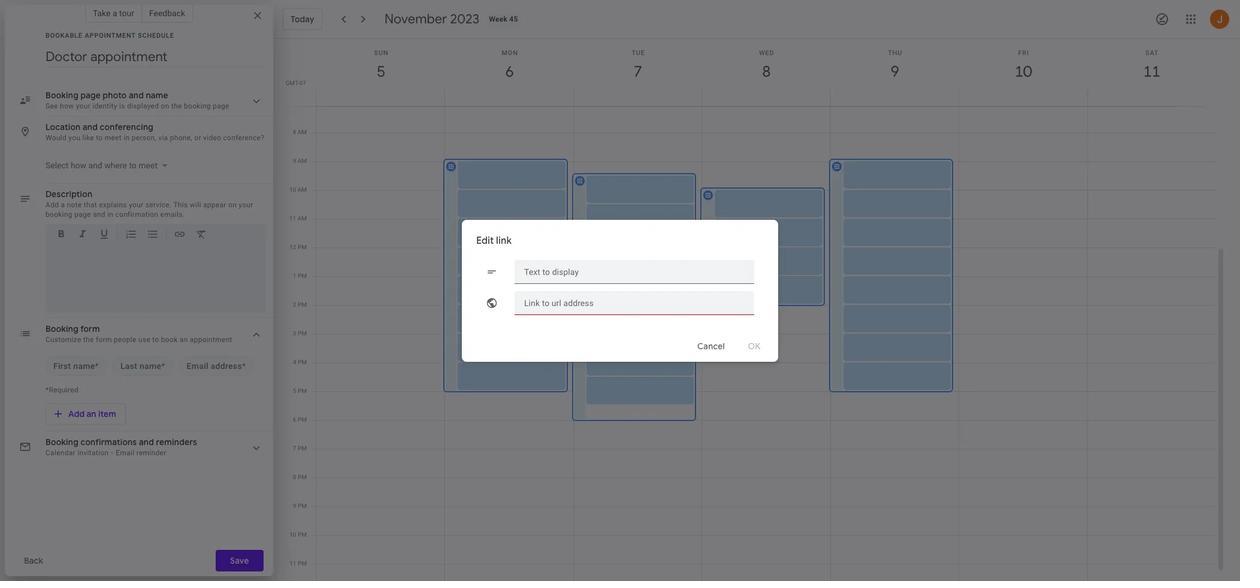 Task type: vqa. For each thing, say whether or not it's contained in the screenshot.
22 element
no



Task type: describe. For each thing, give the bounding box(es) containing it.
november
[[385, 11, 447, 28]]

1 pm
[[293, 273, 307, 279]]

gmt-
[[286, 80, 299, 86]]

person,
[[132, 134, 156, 142]]

1 vertical spatial form
[[96, 336, 112, 344]]

like
[[82, 134, 94, 142]]

7 for 7 pm
[[293, 445, 296, 452]]

a inside button
[[113, 8, 117, 18]]

location
[[46, 122, 81, 132]]

booking
[[46, 210, 72, 219]]

5 pm
[[293, 388, 307, 394]]

6
[[293, 416, 296, 423]]

back button
[[14, 550, 53, 572]]

4 column header from the left
[[702, 39, 831, 106]]

today button
[[283, 8, 322, 30]]

via
[[158, 134, 168, 142]]

feedback
[[149, 8, 185, 18]]

2 column header from the left
[[445, 39, 574, 106]]

pm for 2 pm
[[298, 301, 307, 308]]

underline image
[[98, 228, 110, 242]]

italic image
[[77, 228, 89, 242]]

4 pm
[[293, 359, 307, 366]]

* for last name
[[161, 361, 165, 371]]

9 pm
[[293, 503, 307, 509]]

am for 9 am
[[298, 158, 307, 164]]

10 am
[[289, 186, 307, 193]]

edit
[[476, 235, 494, 247]]

on
[[228, 201, 237, 209]]

an inside the booking form customize the form people use to book an appointment
[[180, 336, 188, 344]]

name for first name
[[73, 361, 95, 371]]

Link to url address text field
[[524, 291, 745, 315]]

pm for 11 pm
[[298, 560, 307, 567]]

bulleted list image
[[147, 228, 159, 242]]

appointment
[[190, 336, 232, 344]]

pm for 3 pm
[[298, 330, 307, 337]]

pm for 1 pm
[[298, 273, 307, 279]]

would
[[46, 134, 67, 142]]

item
[[98, 409, 116, 419]]

edit link
[[476, 235, 512, 247]]

conference?
[[223, 134, 264, 142]]

last
[[120, 361, 137, 371]]

bookable
[[46, 32, 83, 40]]

pm for 6 pm
[[298, 416, 307, 423]]

pm for 9 pm
[[298, 503, 307, 509]]

10 for 10 am
[[289, 186, 296, 193]]

note
[[67, 201, 82, 209]]

week
[[489, 15, 508, 23]]

4
[[293, 359, 296, 366]]

12
[[290, 244, 296, 250]]

email address *
[[187, 361, 246, 371]]

booking
[[46, 324, 78, 334]]

list item containing first name
[[46, 357, 107, 376]]

use
[[138, 336, 150, 344]]

in inside "description add a note that explains your service. this will appear on your booking page and in confirmation emails."
[[107, 210, 113, 219]]

10 pm
[[290, 532, 307, 538]]

cancel
[[698, 341, 725, 351]]

8 for 8 pm
[[293, 474, 296, 481]]

appointment
[[85, 32, 136, 40]]

11 am
[[289, 215, 307, 222]]

1
[[293, 273, 296, 279]]

conferencing
[[100, 122, 153, 132]]

confirmation
[[115, 210, 158, 219]]

Add title text field
[[46, 48, 264, 66]]

2 pm
[[293, 301, 307, 308]]

back
[[24, 556, 43, 566]]

list item containing last name
[[113, 357, 173, 376]]

5
[[293, 388, 296, 394]]

you
[[69, 134, 81, 142]]

am for 10 am
[[298, 186, 307, 193]]

11 for 11 pm
[[290, 560, 296, 567]]

take a tour
[[93, 8, 134, 18]]

bold image
[[55, 228, 67, 242]]

will
[[190, 201, 201, 209]]

feedback button
[[142, 4, 193, 23]]

this
[[173, 201, 188, 209]]

2023
[[450, 11, 480, 28]]

am for 7 am
[[298, 100, 307, 107]]

8 am
[[293, 129, 307, 135]]

Text to display text field
[[524, 260, 745, 284]]

2 your from the left
[[239, 201, 253, 209]]

an inside button
[[87, 409, 96, 419]]

3 column header from the left
[[573, 39, 703, 106]]

location and conferencing would you like to meet in person, via phone, or video conference?
[[46, 122, 264, 142]]

insert link image
[[174, 228, 186, 242]]

november 2023
[[385, 11, 480, 28]]

9 am
[[293, 158, 307, 164]]

the
[[83, 336, 94, 344]]

9 for 9 am
[[293, 158, 296, 164]]

take a tour button
[[85, 4, 142, 23]]



Task type: locate. For each thing, give the bounding box(es) containing it.
or
[[194, 134, 201, 142]]

list item down appointment
[[179, 357, 254, 376]]

11 pm from the top
[[298, 532, 307, 538]]

add up booking
[[46, 201, 59, 209]]

description
[[46, 189, 92, 200]]

*
[[95, 361, 99, 371], [161, 361, 165, 371], [242, 361, 246, 371]]

8
[[293, 129, 296, 135], [293, 474, 296, 481]]

pm for 10 pm
[[298, 532, 307, 538]]

7 for 7 am
[[293, 100, 296, 107]]

last name *
[[120, 361, 165, 371]]

1 list item from the left
[[46, 357, 107, 376]]

add inside button
[[68, 409, 85, 419]]

4 am from the top
[[298, 186, 307, 193]]

week 45
[[489, 15, 518, 23]]

1 horizontal spatial list item
[[113, 357, 173, 376]]

1 * from the left
[[95, 361, 99, 371]]

2 name from the left
[[140, 361, 161, 371]]

0 vertical spatial to
[[96, 134, 103, 142]]

an right book
[[180, 336, 188, 344]]

* right email
[[242, 361, 246, 371]]

7
[[293, 100, 296, 107], [293, 445, 296, 452]]

1 11 from the top
[[289, 215, 296, 222]]

2 10 from the top
[[290, 532, 296, 538]]

pm for 7 pm
[[298, 445, 307, 452]]

0 vertical spatial an
[[180, 336, 188, 344]]

gmt-07
[[286, 80, 306, 86]]

take
[[93, 8, 111, 18]]

explains
[[99, 201, 127, 209]]

name right "last"
[[140, 361, 161, 371]]

name
[[73, 361, 95, 371], [140, 361, 161, 371]]

*required
[[46, 386, 79, 394]]

0 horizontal spatial your
[[129, 201, 144, 209]]

1 vertical spatial add
[[68, 409, 85, 419]]

0 vertical spatial 9
[[293, 158, 296, 164]]

add an item
[[68, 409, 116, 419]]

add an item button
[[46, 403, 126, 425]]

pm
[[298, 244, 307, 250], [298, 273, 307, 279], [298, 301, 307, 308], [298, 330, 307, 337], [298, 359, 307, 366], [298, 388, 307, 394], [298, 416, 307, 423], [298, 445, 307, 452], [298, 474, 307, 481], [298, 503, 307, 509], [298, 532, 307, 538], [298, 560, 307, 567]]

people
[[114, 336, 136, 344]]

and inside "description add a note that explains your service. this will appear on your booking page and in confirmation emails."
[[93, 210, 105, 219]]

1 10 from the top
[[289, 186, 296, 193]]

8 for 8 am
[[293, 129, 296, 135]]

2 am from the top
[[298, 129, 307, 135]]

45
[[510, 15, 518, 23]]

email
[[187, 361, 208, 371]]

list item down use
[[113, 357, 173, 376]]

add down *required
[[68, 409, 85, 419]]

form right the the
[[96, 336, 112, 344]]

0 vertical spatial 11
[[289, 215, 296, 222]]

to right use
[[152, 336, 159, 344]]

video
[[203, 134, 221, 142]]

0 horizontal spatial an
[[87, 409, 96, 419]]

6 column header from the left
[[959, 39, 1088, 106]]

am down 07
[[298, 100, 307, 107]]

pm for 4 pm
[[298, 359, 307, 366]]

in down explains
[[107, 210, 113, 219]]

am for 11 am
[[298, 215, 307, 222]]

8 up 9 pm
[[293, 474, 296, 481]]

2 pm from the top
[[298, 273, 307, 279]]

3
[[293, 330, 296, 337]]

9
[[293, 158, 296, 164], [293, 503, 296, 509]]

emails.
[[160, 210, 185, 219]]

* for first name
[[95, 361, 99, 371]]

in
[[124, 134, 130, 142], [107, 210, 113, 219]]

0 vertical spatial form
[[80, 324, 100, 334]]

booking form customize the form people use to book an appointment
[[46, 324, 232, 344]]

your
[[129, 201, 144, 209], [239, 201, 253, 209]]

0 horizontal spatial list item
[[46, 357, 107, 376]]

formatting options toolbar
[[46, 224, 266, 248]]

in down conferencing
[[124, 134, 130, 142]]

0 vertical spatial in
[[124, 134, 130, 142]]

0 vertical spatial 8
[[293, 129, 296, 135]]

7 pm from the top
[[298, 416, 307, 423]]

to inside location and conferencing would you like to meet in person, via phone, or video conference?
[[96, 134, 103, 142]]

address
[[211, 361, 242, 371]]

9 up 10 pm
[[293, 503, 296, 509]]

am down 7 am
[[298, 129, 307, 135]]

pm up 8 pm
[[298, 445, 307, 452]]

grid
[[278, 39, 1226, 581]]

7 down 6
[[293, 445, 296, 452]]

bookable appointment schedule
[[46, 32, 174, 40]]

pm down 8 pm
[[298, 503, 307, 509]]

3 am from the top
[[298, 158, 307, 164]]

cancel button
[[692, 332, 731, 360]]

10 up '11 pm' in the bottom left of the page
[[290, 532, 296, 538]]

list item
[[46, 357, 107, 376], [113, 357, 173, 376], [179, 357, 254, 376]]

3 pm from the top
[[298, 301, 307, 308]]

9 pm from the top
[[298, 474, 307, 481]]

1 horizontal spatial name
[[140, 361, 161, 371]]

0 vertical spatial 10
[[289, 186, 296, 193]]

12 pm from the top
[[298, 560, 307, 567]]

your right the on
[[239, 201, 253, 209]]

pm right 2
[[298, 301, 307, 308]]

description add a note that explains your service. this will appear on your booking page and in confirmation emails.
[[46, 189, 253, 219]]

today
[[291, 14, 314, 25]]

link
[[496, 235, 512, 247]]

1 horizontal spatial add
[[68, 409, 85, 419]]

11 up "12"
[[289, 215, 296, 222]]

and inside location and conferencing would you like to meet in person, via phone, or video conference?
[[83, 122, 98, 132]]

10 pm from the top
[[298, 503, 307, 509]]

1 vertical spatial to
[[152, 336, 159, 344]]

1 horizontal spatial a
[[113, 8, 117, 18]]

2 horizontal spatial *
[[242, 361, 246, 371]]

9 up 10 am
[[293, 158, 296, 164]]

5 pm from the top
[[298, 359, 307, 366]]

7 pm
[[293, 445, 307, 452]]

1 vertical spatial 10
[[290, 532, 296, 538]]

11 pm
[[290, 560, 307, 567]]

page
[[74, 210, 91, 219]]

8 up 9 am
[[293, 129, 296, 135]]

11
[[289, 215, 296, 222], [290, 560, 296, 567]]

book
[[161, 336, 178, 344]]

8 pm
[[293, 474, 307, 481]]

1 pm from the top
[[298, 244, 307, 250]]

2
[[293, 301, 296, 308]]

0 vertical spatial add
[[46, 201, 59, 209]]

0 vertical spatial a
[[113, 8, 117, 18]]

0 vertical spatial and
[[83, 122, 98, 132]]

6 pm from the top
[[298, 388, 307, 394]]

2 list item from the left
[[113, 357, 173, 376]]

am for 8 am
[[298, 129, 307, 135]]

1 name from the left
[[73, 361, 95, 371]]

remove formatting image
[[195, 228, 207, 242]]

pm for 12 pm
[[298, 244, 307, 250]]

* left "last"
[[95, 361, 99, 371]]

1 7 from the top
[[293, 100, 296, 107]]

1 vertical spatial 8
[[293, 474, 296, 481]]

7 down 'gmt-07'
[[293, 100, 296, 107]]

1 vertical spatial 9
[[293, 503, 296, 509]]

your up the confirmation on the left of page
[[129, 201, 144, 209]]

12 pm
[[290, 244, 307, 250]]

first
[[53, 361, 71, 371]]

0 horizontal spatial in
[[107, 210, 113, 219]]

am down 8 am
[[298, 158, 307, 164]]

1 your from the left
[[129, 201, 144, 209]]

2 7 from the top
[[293, 445, 296, 452]]

1 horizontal spatial *
[[161, 361, 165, 371]]

3 pm
[[293, 330, 307, 337]]

1 vertical spatial 11
[[290, 560, 296, 567]]

pm down 9 pm
[[298, 532, 307, 538]]

an left item
[[87, 409, 96, 419]]

0 horizontal spatial to
[[96, 134, 103, 142]]

6 pm
[[293, 416, 307, 423]]

1 vertical spatial in
[[107, 210, 113, 219]]

name for last name
[[140, 361, 161, 371]]

and down that
[[93, 210, 105, 219]]

and up like
[[83, 122, 98, 132]]

1 vertical spatial a
[[61, 201, 65, 209]]

3 * from the left
[[242, 361, 246, 371]]

first name *
[[53, 361, 99, 371]]

1 8 from the top
[[293, 129, 296, 135]]

1 vertical spatial and
[[93, 210, 105, 219]]

5 am from the top
[[298, 215, 307, 222]]

3 list item from the left
[[179, 357, 254, 376]]

service.
[[145, 201, 172, 209]]

4 pm from the top
[[298, 330, 307, 337]]

2 8 from the top
[[293, 474, 296, 481]]

10 up 11 am
[[289, 186, 296, 193]]

2 9 from the top
[[293, 503, 296, 509]]

appear
[[203, 201, 226, 209]]

* down book
[[161, 361, 165, 371]]

pm right 4
[[298, 359, 307, 366]]

an
[[180, 336, 188, 344], [87, 409, 96, 419]]

2 11 from the top
[[290, 560, 296, 567]]

schedule
[[138, 32, 174, 40]]

1 9 from the top
[[293, 158, 296, 164]]

numbered list image
[[125, 228, 137, 242]]

am down 9 am
[[298, 186, 307, 193]]

pm down 10 pm
[[298, 560, 307, 567]]

to inside the booking form customize the form people use to book an appointment
[[152, 336, 159, 344]]

1 horizontal spatial in
[[124, 134, 130, 142]]

add
[[46, 201, 59, 209], [68, 409, 85, 419]]

1 am from the top
[[298, 100, 307, 107]]

2 horizontal spatial list item
[[179, 357, 254, 376]]

a up booking
[[61, 201, 65, 209]]

tour
[[119, 8, 134, 18]]

to
[[96, 134, 103, 142], [152, 336, 159, 344]]

form up the the
[[80, 324, 100, 334]]

pm right 1
[[298, 273, 307, 279]]

1 vertical spatial an
[[87, 409, 96, 419]]

11 down 10 pm
[[290, 560, 296, 567]]

meet
[[105, 134, 122, 142]]

0 horizontal spatial *
[[95, 361, 99, 371]]

5 column header from the left
[[830, 39, 960, 106]]

0 horizontal spatial a
[[61, 201, 65, 209]]

10
[[289, 186, 296, 193], [290, 532, 296, 538]]

0 horizontal spatial add
[[46, 201, 59, 209]]

edit link dialog
[[462, 220, 778, 362]]

phone,
[[170, 134, 192, 142]]

07
[[299, 80, 306, 86]]

am
[[298, 100, 307, 107], [298, 129, 307, 135], [298, 158, 307, 164], [298, 186, 307, 193], [298, 215, 307, 222]]

pm right 3
[[298, 330, 307, 337]]

pm right "5" at the bottom left of page
[[298, 388, 307, 394]]

name right first
[[73, 361, 95, 371]]

am up 12 pm
[[298, 215, 307, 222]]

1 column header from the left
[[316, 39, 446, 106]]

2 * from the left
[[161, 361, 165, 371]]

1 horizontal spatial your
[[239, 201, 253, 209]]

8 pm from the top
[[298, 445, 307, 452]]

1 horizontal spatial to
[[152, 336, 159, 344]]

add inside "description add a note that explains your service. this will appear on your booking page and in confirmation emails."
[[46, 201, 59, 209]]

a inside "description add a note that explains your service. this will appear on your booking page and in confirmation emails."
[[61, 201, 65, 209]]

grid containing gmt-07
[[278, 39, 1226, 581]]

11 for 11 am
[[289, 215, 296, 222]]

pm for 5 pm
[[298, 388, 307, 394]]

* for email address
[[242, 361, 246, 371]]

customize
[[46, 336, 81, 344]]

7 am
[[293, 100, 307, 107]]

list item up *required
[[46, 357, 107, 376]]

that
[[84, 201, 97, 209]]

pm right "12"
[[298, 244, 307, 250]]

pm for 8 pm
[[298, 474, 307, 481]]

0 horizontal spatial name
[[73, 361, 95, 371]]

10 for 10 pm
[[290, 532, 296, 538]]

and
[[83, 122, 98, 132], [93, 210, 105, 219]]

7 column header from the left
[[1087, 39, 1217, 106]]

1 horizontal spatial an
[[180, 336, 188, 344]]

to right like
[[96, 134, 103, 142]]

in inside location and conferencing would you like to meet in person, via phone, or video conference?
[[124, 134, 130, 142]]

0 vertical spatial 7
[[293, 100, 296, 107]]

9 for 9 pm
[[293, 503, 296, 509]]

1 vertical spatial 7
[[293, 445, 296, 452]]

list item containing email address
[[179, 357, 254, 376]]

pm up 9 pm
[[298, 474, 307, 481]]

column header
[[316, 39, 446, 106], [445, 39, 574, 106], [573, 39, 703, 106], [702, 39, 831, 106], [830, 39, 960, 106], [959, 39, 1088, 106], [1087, 39, 1217, 106]]

a left tour
[[113, 8, 117, 18]]

pm right 6
[[298, 416, 307, 423]]



